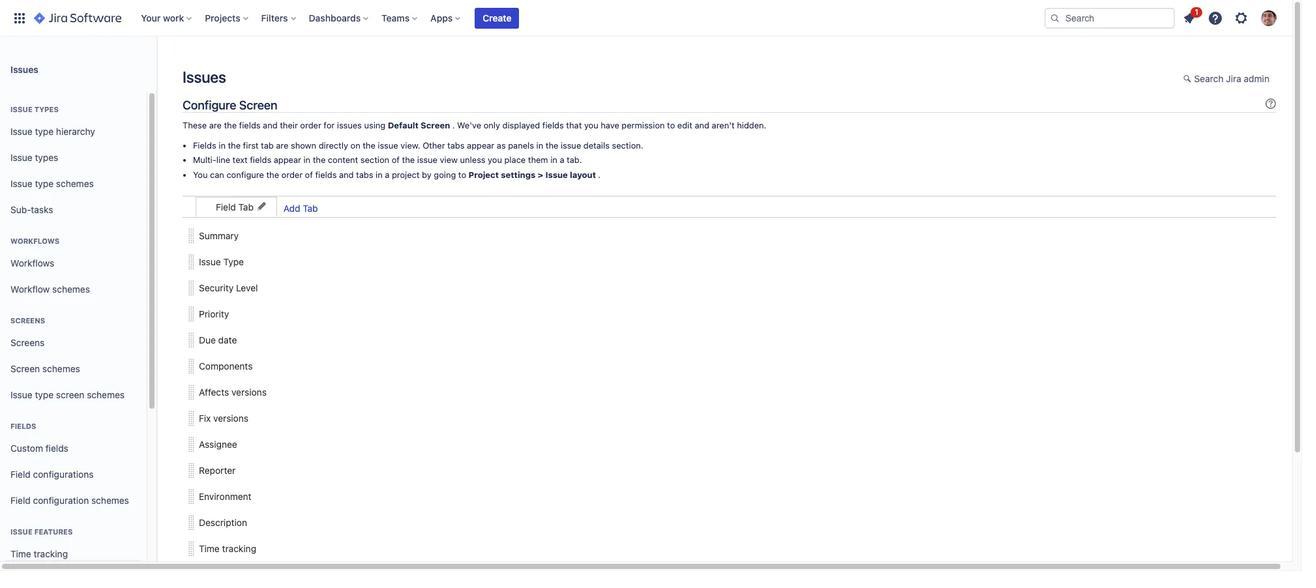 Task type: describe. For each thing, give the bounding box(es) containing it.
you inside fields in the first tab are shown directly on the issue view. other tabs appear as panels in the issue details section. multi-line text fields appear in the content section of the issue view unless you place them in a tab. you can configure the order of fields and tabs in a project by going to project settings > issue layout .
[[488, 155, 502, 165]]

issue type hierarchy
[[10, 126, 95, 137]]

fields for fields in the first tab are shown directly on the issue view. other tabs appear as panels in the issue details section. multi-line text fields appear in the content section of the issue view unless you place them in a tab. you can configure the order of fields and tabs in a project by going to project settings > issue layout .
[[193, 140, 216, 151]]

1 horizontal spatial of
[[392, 155, 400, 165]]

multi-
[[193, 155, 216, 165]]

1 horizontal spatial issue
[[417, 155, 438, 165]]

edit
[[677, 120, 693, 131]]

1 vertical spatial screen
[[421, 120, 450, 131]]

features
[[34, 528, 73, 536]]

1 horizontal spatial to
[[667, 120, 675, 131]]

issue type schemes
[[10, 178, 94, 189]]

sub-tasks link
[[5, 197, 142, 223]]

them
[[528, 155, 548, 165]]

directly
[[319, 140, 348, 151]]

0 horizontal spatial issue
[[378, 140, 398, 151]]

line
[[216, 155, 230, 165]]

screens link
[[5, 330, 142, 356]]

0 horizontal spatial a
[[385, 170, 390, 180]]

the up them
[[546, 140, 558, 151]]

project
[[392, 170, 420, 180]]

configuration
[[33, 495, 89, 506]]

order inside fields in the first tab are shown directly on the issue view. other tabs appear as panels in the issue details section. multi-line text fields appear in the content section of the issue view unless you place them in a tab. you can configure the order of fields and tabs in a project by going to project settings > issue layout .
[[281, 170, 303, 180]]

shown
[[291, 140, 316, 151]]

type
[[223, 256, 244, 267]]

work
[[163, 12, 184, 23]]

2 horizontal spatial issue
[[561, 140, 581, 151]]

environment
[[199, 491, 251, 502]]

tab for add tab
[[303, 203, 318, 214]]

the right configure
[[266, 170, 279, 180]]

dashboards button
[[305, 7, 374, 28]]

date
[[218, 335, 237, 346]]

teams button
[[378, 7, 423, 28]]

the up text
[[228, 140, 241, 151]]

small image
[[256, 201, 267, 212]]

fields group
[[5, 408, 142, 518]]

1 horizontal spatial a
[[560, 155, 564, 165]]

to inside fields in the first tab are shown directly on the issue view. other tabs appear as panels in the issue details section. multi-line text fields appear in the content section of the issue view unless you place them in a tab. you can configure the order of fields and tabs in a project by going to project settings > issue layout .
[[458, 170, 466, 180]]

layout
[[570, 170, 596, 180]]

add
[[284, 203, 300, 214]]

type for hierarchy
[[35, 126, 54, 137]]

banner containing your work
[[0, 0, 1293, 37]]

workflow
[[10, 283, 50, 295]]

section
[[361, 155, 389, 165]]

their
[[280, 120, 298, 131]]

due date
[[199, 335, 237, 346]]

0 horizontal spatial issues
[[10, 64, 38, 75]]

you
[[193, 170, 208, 180]]

your profile and settings image
[[1261, 10, 1277, 26]]

sub-tasks
[[10, 204, 53, 215]]

search
[[1194, 73, 1224, 84]]

section.
[[612, 140, 643, 151]]

projects button
[[201, 7, 253, 28]]

workflow schemes
[[10, 283, 90, 295]]

issue types link
[[5, 145, 142, 171]]

first
[[243, 140, 259, 151]]

tracking inside time tracking link
[[34, 548, 68, 559]]

primary element
[[8, 0, 1045, 36]]

issue for issue type schemes
[[10, 178, 32, 189]]

0 vertical spatial are
[[209, 120, 222, 131]]

dashboards
[[309, 12, 361, 23]]

field configuration schemes
[[10, 495, 129, 506]]

your work button
[[137, 7, 197, 28]]

issue features
[[10, 528, 73, 536]]

fields inside group
[[45, 443, 68, 454]]

schemes inside issue types group
[[56, 178, 94, 189]]

affects
[[199, 387, 229, 398]]

sidebar navigation image
[[142, 52, 171, 78]]

time inside issue features group
[[10, 548, 31, 559]]

custom fields
[[10, 443, 68, 454]]

1 horizontal spatial appear
[[467, 140, 494, 151]]

1 vertical spatial tabs
[[356, 170, 373, 180]]

teams
[[382, 12, 410, 23]]

type for screen
[[35, 389, 54, 400]]

view
[[440, 155, 458, 165]]

screens group
[[5, 303, 142, 412]]

issue for issue type screen schemes
[[10, 389, 32, 400]]

1
[[1195, 7, 1199, 17]]

reporter
[[199, 465, 236, 476]]

schemes inside workflows group
[[52, 283, 90, 295]]

the down directly at the top left of page
[[313, 155, 326, 165]]

security level
[[199, 282, 258, 293]]

in down section
[[376, 170, 383, 180]]

field tab link
[[196, 197, 277, 216]]

issue type screen schemes
[[10, 389, 125, 400]]

your
[[141, 12, 161, 23]]

fields down tab
[[250, 155, 271, 165]]

tab for field tab
[[238, 201, 254, 212]]

field configurations
[[10, 469, 94, 480]]

issues
[[337, 120, 362, 131]]

fix
[[199, 413, 211, 424]]

types
[[34, 105, 59, 113]]

schemes right screen
[[87, 389, 125, 400]]

issue type hierarchy link
[[5, 119, 142, 145]]

for
[[324, 120, 335, 131]]

the down "configure screen"
[[224, 120, 237, 131]]

details
[[584, 140, 610, 151]]

issue for issue types
[[10, 105, 33, 113]]

search jira admin link
[[1177, 69, 1276, 90]]

workflows for workflows group
[[10, 237, 60, 245]]

screens for screens link on the bottom of page
[[10, 337, 45, 348]]

issue for issue features
[[10, 528, 33, 536]]

by
[[422, 170, 432, 180]]

type for schemes
[[35, 178, 54, 189]]

settings
[[501, 170, 536, 180]]

only
[[484, 120, 500, 131]]

hidden.
[[737, 120, 767, 131]]

displayed
[[503, 120, 540, 131]]

schemes inside 'link'
[[91, 495, 129, 506]]

1 horizontal spatial time
[[199, 543, 220, 554]]

workflow schemes link
[[5, 277, 142, 303]]

sub-
[[10, 204, 31, 215]]

in right them
[[551, 155, 557, 165]]

text
[[233, 155, 248, 165]]

tab.
[[567, 155, 582, 165]]

using
[[364, 120, 386, 131]]

these are the fields and their order for issues using default screen . we've only displayed fields that you have permission to edit and aren't hidden.
[[183, 120, 767, 131]]

issue for issue type
[[199, 256, 221, 267]]

projects
[[205, 12, 240, 23]]

screen inside group
[[10, 363, 40, 374]]

versions for fix versions
[[213, 413, 248, 424]]

field configuration schemes link
[[5, 488, 142, 514]]



Task type: vqa. For each thing, say whether or not it's contained in the screenshot.
Mention @ image
no



Task type: locate. For each thing, give the bounding box(es) containing it.
0 horizontal spatial .
[[452, 120, 455, 131]]

fields up first
[[239, 120, 261, 131]]

due
[[199, 335, 216, 346]]

screens for screens group
[[10, 316, 45, 325]]

types
[[35, 152, 58, 163]]

fields for fields
[[10, 422, 36, 430]]

permission
[[622, 120, 665, 131]]

fields down content
[[315, 170, 337, 180]]

tracking down description
[[222, 543, 256, 554]]

1 horizontal spatial tabs
[[447, 140, 465, 151]]

field for field tab
[[216, 201, 236, 212]]

0 vertical spatial screen
[[239, 98, 277, 112]]

1 vertical spatial fields
[[10, 422, 36, 430]]

1 screens from the top
[[10, 316, 45, 325]]

3 type from the top
[[35, 389, 54, 400]]

. left we've
[[452, 120, 455, 131]]

issue up by on the top of the page
[[417, 155, 438, 165]]

on
[[351, 140, 360, 151]]

0 vertical spatial .
[[452, 120, 455, 131]]

1 vertical spatial appear
[[274, 155, 301, 165]]

0 horizontal spatial tab
[[238, 201, 254, 212]]

issue types
[[10, 152, 58, 163]]

screen up other
[[421, 120, 450, 131]]

tabs up view
[[447, 140, 465, 151]]

tabs down section
[[356, 170, 373, 180]]

configurations
[[33, 469, 94, 480]]

issue up tab.
[[561, 140, 581, 151]]

time tracking
[[199, 543, 256, 554], [10, 548, 68, 559]]

screens up the screen schemes
[[10, 337, 45, 348]]

screen up issue type screen schemes
[[10, 363, 40, 374]]

as
[[497, 140, 506, 151]]

versions down components
[[232, 387, 267, 398]]

1 vertical spatial versions
[[213, 413, 248, 424]]

issues
[[10, 64, 38, 75], [183, 68, 226, 86]]

1 horizontal spatial and
[[339, 170, 354, 180]]

2 screens from the top
[[10, 337, 45, 348]]

help image
[[1208, 10, 1223, 26]]

components
[[199, 361, 253, 372]]

workflows link
[[5, 250, 142, 277]]

1 vertical spatial of
[[305, 170, 313, 180]]

0 vertical spatial type
[[35, 126, 54, 137]]

field down custom
[[10, 469, 31, 480]]

issue types group
[[5, 91, 142, 227]]

settings image
[[1234, 10, 1250, 26]]

0 vertical spatial tabs
[[447, 140, 465, 151]]

1 horizontal spatial tracking
[[222, 543, 256, 554]]

issue
[[10, 105, 33, 113], [10, 126, 32, 137], [10, 152, 32, 163], [545, 170, 568, 180], [10, 178, 32, 189], [199, 256, 221, 267], [10, 389, 32, 400], [10, 528, 33, 536]]

default
[[388, 120, 419, 131]]

order down shown
[[281, 170, 303, 180]]

field for field configuration schemes
[[10, 495, 31, 506]]

1 type from the top
[[35, 126, 54, 137]]

workflows down sub-tasks
[[10, 237, 60, 245]]

issues up issue types
[[10, 64, 38, 75]]

security
[[199, 282, 234, 293]]

tab left small icon
[[238, 201, 254, 212]]

time
[[199, 543, 220, 554], [10, 548, 31, 559]]

issue inside fields in the first tab are shown directly on the issue view. other tabs appear as panels in the issue details section. multi-line text fields appear in the content section of the issue view unless you place them in a tab. you can configure the order of fields and tabs in a project by going to project settings > issue layout .
[[545, 170, 568, 180]]

in up them
[[536, 140, 543, 151]]

are right tab
[[276, 140, 289, 151]]

Search field
[[1045, 7, 1175, 28]]

type inside issue type hierarchy link
[[35, 126, 54, 137]]

type up tasks
[[35, 178, 54, 189]]

field up summary
[[216, 201, 236, 212]]

1 vertical spatial are
[[276, 140, 289, 151]]

screens down workflow
[[10, 316, 45, 325]]

1 vertical spatial a
[[385, 170, 390, 180]]

1 vertical spatial screens
[[10, 337, 45, 348]]

field configurations link
[[5, 462, 142, 488]]

content
[[328, 155, 358, 165]]

1 workflows from the top
[[10, 237, 60, 245]]

0 horizontal spatial tracking
[[34, 548, 68, 559]]

jira
[[1226, 73, 1242, 84]]

schemes down workflows 'link'
[[52, 283, 90, 295]]

and inside fields in the first tab are shown directly on the issue view. other tabs appear as panels in the issue details section. multi-line text fields appear in the content section of the issue view unless you place them in a tab. you can configure the order of fields and tabs in a project by going to project settings > issue layout .
[[339, 170, 354, 180]]

schemes up issue type screen schemes
[[42, 363, 80, 374]]

0 vertical spatial to
[[667, 120, 675, 131]]

tab
[[238, 201, 254, 212], [303, 203, 318, 214]]

1 vertical spatial .
[[598, 170, 601, 180]]

1 vertical spatial workflows
[[10, 257, 54, 268]]

tab right add on the left of the page
[[303, 203, 318, 214]]

. inside fields in the first tab are shown directly on the issue view. other tabs appear as panels in the issue details section. multi-line text fields appear in the content section of the issue view unless you place them in a tab. you can configure the order of fields and tabs in a project by going to project settings > issue layout .
[[598, 170, 601, 180]]

custom
[[10, 443, 43, 454]]

0 vertical spatial workflows
[[10, 237, 60, 245]]

search jira admin
[[1194, 73, 1270, 84]]

issue features group
[[5, 514, 142, 571]]

admin
[[1244, 73, 1270, 84]]

create
[[483, 12, 512, 23]]

of up project
[[392, 155, 400, 165]]

0 vertical spatial order
[[300, 120, 321, 131]]

filters button
[[257, 7, 301, 28]]

and down content
[[339, 170, 354, 180]]

schemes down issue types link
[[56, 178, 94, 189]]

add tab
[[284, 203, 318, 214]]

0 horizontal spatial screen
[[10, 363, 40, 374]]

tasks
[[31, 204, 53, 215]]

issue types
[[10, 105, 59, 113]]

0 horizontal spatial tabs
[[356, 170, 373, 180]]

0 vertical spatial of
[[392, 155, 400, 165]]

issue up section
[[378, 140, 398, 151]]

2 horizontal spatial screen
[[421, 120, 450, 131]]

fields inside group
[[10, 422, 36, 430]]

can
[[210, 170, 224, 180]]

we've
[[457, 120, 481, 131]]

fields in the first tab are shown directly on the issue view. other tabs appear as panels in the issue details section. multi-line text fields appear in the content section of the issue view unless you place them in a tab. you can configure the order of fields and tabs in a project by going to project settings > issue layout .
[[193, 140, 643, 180]]

are right these
[[209, 120, 222, 131]]

order
[[300, 120, 321, 131], [281, 170, 303, 180]]

workflows inside 'link'
[[10, 257, 54, 268]]

notifications image
[[1182, 10, 1197, 26]]

time tracking down description
[[199, 543, 256, 554]]

2 horizontal spatial and
[[695, 120, 710, 131]]

fields up field configurations
[[45, 443, 68, 454]]

issue
[[378, 140, 398, 151], [561, 140, 581, 151], [417, 155, 438, 165]]

2 vertical spatial screen
[[10, 363, 40, 374]]

you right that
[[584, 120, 599, 131]]

0 vertical spatial appear
[[467, 140, 494, 151]]

time tracking link
[[5, 541, 142, 567]]

issue type
[[199, 256, 244, 267]]

2 vertical spatial field
[[10, 495, 31, 506]]

0 vertical spatial versions
[[232, 387, 267, 398]]

configure
[[227, 170, 264, 180]]

of down shown
[[305, 170, 313, 180]]

and left the their
[[263, 120, 278, 131]]

these
[[183, 120, 207, 131]]

1 horizontal spatial fields
[[193, 140, 216, 151]]

affects versions
[[199, 387, 267, 398]]

type left screen
[[35, 389, 54, 400]]

0 horizontal spatial to
[[458, 170, 466, 180]]

the down view. at top
[[402, 155, 415, 165]]

screens
[[10, 316, 45, 325], [10, 337, 45, 348]]

appear up unless
[[467, 140, 494, 151]]

in up line
[[219, 140, 226, 151]]

fields up multi-
[[193, 140, 216, 151]]

fields
[[193, 140, 216, 151], [10, 422, 36, 430]]

have
[[601, 120, 619, 131]]

apps
[[431, 12, 453, 23]]

field up issue features
[[10, 495, 31, 506]]

field inside 'link'
[[10, 495, 31, 506]]

are inside fields in the first tab are shown directly on the issue view. other tabs appear as panels in the issue details section. multi-line text fields appear in the content section of the issue view unless you place them in a tab. you can configure the order of fields and tabs in a project by going to project settings > issue layout .
[[276, 140, 289, 151]]

>
[[538, 170, 543, 180]]

screen
[[56, 389, 84, 400]]

panels
[[508, 140, 534, 151]]

workflows up workflow
[[10, 257, 54, 268]]

search image
[[1050, 13, 1060, 23]]

in down shown
[[304, 155, 311, 165]]

screen up first
[[239, 98, 277, 112]]

time down issue features
[[10, 548, 31, 559]]

1 horizontal spatial screen
[[239, 98, 277, 112]]

to left edit
[[667, 120, 675, 131]]

field tab
[[216, 201, 254, 212]]

1 vertical spatial to
[[458, 170, 466, 180]]

filters
[[261, 12, 288, 23]]

1 horizontal spatial .
[[598, 170, 601, 180]]

a left project
[[385, 170, 390, 180]]

1 vertical spatial type
[[35, 178, 54, 189]]

versions
[[232, 387, 267, 398], [213, 413, 248, 424]]

versions for affects versions
[[232, 387, 267, 398]]

field for field configurations
[[10, 469, 31, 480]]

0 horizontal spatial of
[[305, 170, 313, 180]]

0 horizontal spatial time tracking
[[10, 548, 68, 559]]

the right on
[[363, 140, 376, 151]]

time tracking down issue features
[[10, 548, 68, 559]]

1 horizontal spatial tab
[[303, 203, 318, 214]]

0 vertical spatial a
[[560, 155, 564, 165]]

banner
[[0, 0, 1293, 37]]

1 vertical spatial you
[[488, 155, 502, 165]]

1 vertical spatial field
[[10, 469, 31, 480]]

configure
[[183, 98, 236, 112]]

0 vertical spatial screens
[[10, 316, 45, 325]]

issues up configure
[[183, 68, 226, 86]]

fields
[[239, 120, 261, 131], [542, 120, 564, 131], [250, 155, 271, 165], [315, 170, 337, 180], [45, 443, 68, 454]]

0 vertical spatial you
[[584, 120, 599, 131]]

level
[[236, 282, 258, 293]]

time down description
[[199, 543, 220, 554]]

workflows for workflows 'link'
[[10, 257, 54, 268]]

summary
[[199, 230, 239, 241]]

issue inside screens group
[[10, 389, 32, 400]]

fields up custom
[[10, 422, 36, 430]]

workflows
[[10, 237, 60, 245], [10, 257, 54, 268]]

1 horizontal spatial are
[[276, 140, 289, 151]]

versions right the fix
[[213, 413, 248, 424]]

type inside 'issue type screen schemes' link
[[35, 389, 54, 400]]

view.
[[401, 140, 420, 151]]

aren't
[[712, 120, 735, 131]]

0 vertical spatial fields
[[193, 140, 216, 151]]

screen
[[239, 98, 277, 112], [421, 120, 450, 131], [10, 363, 40, 374]]

type
[[35, 126, 54, 137], [35, 178, 54, 189], [35, 389, 54, 400]]

project
[[469, 170, 499, 180]]

create button
[[475, 7, 519, 28]]

0 horizontal spatial appear
[[274, 155, 301, 165]]

2 vertical spatial type
[[35, 389, 54, 400]]

type inside issue type schemes link
[[35, 178, 54, 189]]

fields left that
[[542, 120, 564, 131]]

order left for
[[300, 120, 321, 131]]

add tab link
[[277, 199, 325, 217]]

description
[[199, 517, 247, 528]]

2 type from the top
[[35, 178, 54, 189]]

a
[[560, 155, 564, 165], [385, 170, 390, 180]]

small image
[[1183, 74, 1194, 84]]

0 horizontal spatial and
[[263, 120, 278, 131]]

. right layout
[[598, 170, 601, 180]]

to
[[667, 120, 675, 131], [458, 170, 466, 180]]

schemes down field configurations link
[[91, 495, 129, 506]]

1 horizontal spatial you
[[584, 120, 599, 131]]

tracking
[[222, 543, 256, 554], [34, 548, 68, 559]]

and right edit
[[695, 120, 710, 131]]

2 workflows from the top
[[10, 257, 54, 268]]

appear down shown
[[274, 155, 301, 165]]

0 horizontal spatial fields
[[10, 422, 36, 430]]

0 horizontal spatial are
[[209, 120, 222, 131]]

issue for issue type hierarchy
[[10, 126, 32, 137]]

0 vertical spatial field
[[216, 201, 236, 212]]

jira software image
[[34, 10, 121, 26], [34, 10, 121, 26]]

0 horizontal spatial you
[[488, 155, 502, 165]]

1 horizontal spatial issues
[[183, 68, 226, 86]]

issue type screen schemes link
[[5, 382, 142, 408]]

1 horizontal spatial time tracking
[[199, 543, 256, 554]]

apps button
[[427, 7, 466, 28]]

are
[[209, 120, 222, 131], [276, 140, 289, 151]]

that
[[566, 120, 582, 131]]

type down types
[[35, 126, 54, 137]]

appswitcher icon image
[[12, 10, 27, 26]]

time tracking inside issue features group
[[10, 548, 68, 559]]

the
[[224, 120, 237, 131], [228, 140, 241, 151], [363, 140, 376, 151], [546, 140, 558, 151], [313, 155, 326, 165], [402, 155, 415, 165], [266, 170, 279, 180]]

fields inside fields in the first tab are shown directly on the issue view. other tabs appear as panels in the issue details section. multi-line text fields appear in the content section of the issue view unless you place them in a tab. you can configure the order of fields and tabs in a project by going to project settings > issue layout .
[[193, 140, 216, 151]]

0 horizontal spatial time
[[10, 548, 31, 559]]

other
[[423, 140, 445, 151]]

priority
[[199, 308, 229, 320]]

screen schemes link
[[5, 356, 142, 382]]

you down as
[[488, 155, 502, 165]]

a left tab.
[[560, 155, 564, 165]]

workflows group
[[5, 223, 142, 307]]

to right going
[[458, 170, 466, 180]]

fix versions
[[199, 413, 248, 424]]

hierarchy
[[56, 126, 95, 137]]

1 vertical spatial order
[[281, 170, 303, 180]]

tracking down features
[[34, 548, 68, 559]]

issue for issue types
[[10, 152, 32, 163]]



